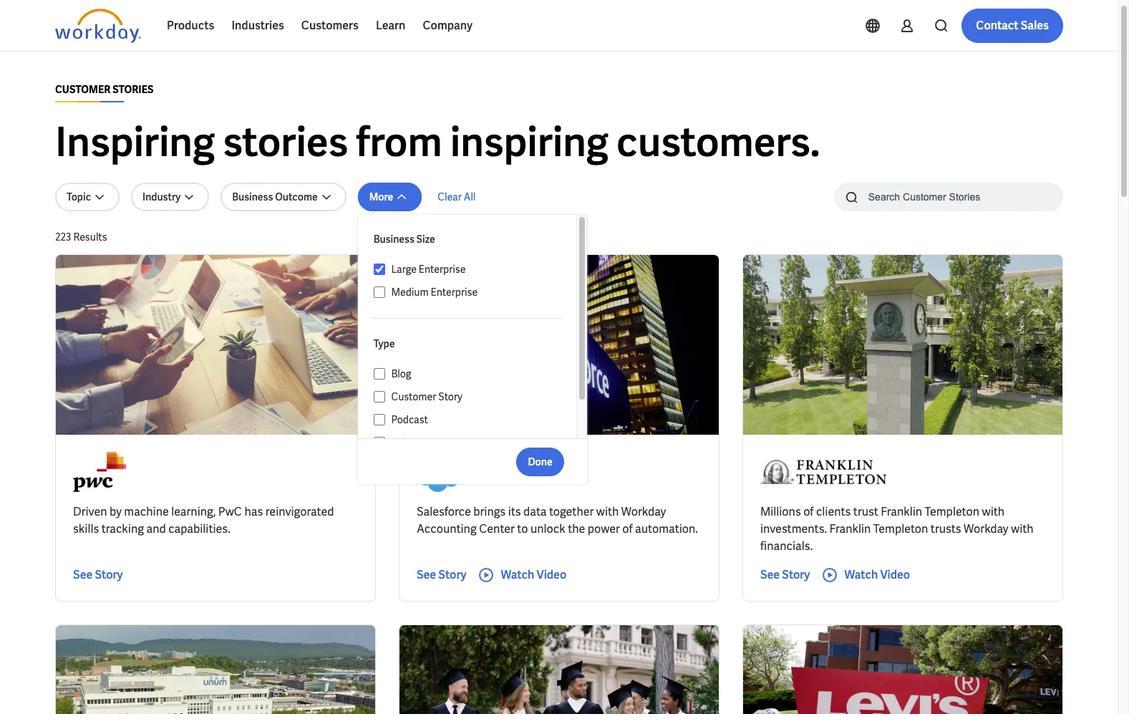 Task type: locate. For each thing, give the bounding box(es) containing it.
story down "financials."
[[783, 567, 811, 582]]

0 vertical spatial templeton
[[925, 504, 980, 519]]

size
[[417, 233, 435, 246]]

large enterprise link
[[386, 261, 563, 278]]

0 horizontal spatial see story link
[[73, 567, 123, 584]]

0 horizontal spatial see
[[73, 567, 93, 582]]

1 vertical spatial franklin
[[830, 522, 872, 537]]

1 horizontal spatial see story
[[417, 567, 467, 582]]

watch for center
[[501, 567, 535, 582]]

1 see story from the left
[[73, 567, 123, 582]]

inspiring
[[55, 116, 215, 168]]

industries
[[232, 18, 284, 33]]

2 watch from the left
[[845, 567, 879, 582]]

0 vertical spatial business
[[232, 191, 273, 203]]

blog link
[[386, 365, 563, 383]]

0 horizontal spatial watch video
[[501, 567, 567, 582]]

see story link for millions of clients trust franklin templeton with investments. franklin templeton trusts workday with financials.
[[761, 567, 811, 584]]

1 vertical spatial enterprise
[[431, 286, 478, 299]]

0 horizontal spatial franklin
[[830, 522, 872, 537]]

story down tracking on the bottom left of page
[[95, 567, 123, 582]]

reinvigorated
[[266, 504, 334, 519]]

customer story
[[392, 390, 463, 403]]

0 horizontal spatial workday
[[622, 504, 667, 519]]

Search Customer Stories text field
[[860, 184, 1036, 209]]

story
[[439, 390, 463, 403], [95, 567, 123, 582], [439, 567, 467, 582], [783, 567, 811, 582]]

business size
[[374, 233, 435, 246]]

industries button
[[223, 9, 293, 43]]

salesforce.com image
[[417, 452, 474, 492]]

watch video down to
[[501, 567, 567, 582]]

customer stories
[[55, 83, 154, 96]]

1 horizontal spatial watch
[[845, 567, 879, 582]]

business up large
[[374, 233, 415, 246]]

1 horizontal spatial of
[[804, 504, 814, 519]]

1 vertical spatial of
[[623, 522, 633, 537]]

story down accounting on the bottom left
[[439, 567, 467, 582]]

watch down millions of clients trust franklin templeton with investments. franklin templeton trusts workday with financials.
[[845, 567, 879, 582]]

see story down "financials."
[[761, 567, 811, 582]]

None checkbox
[[374, 263, 386, 276], [374, 286, 386, 299], [374, 368, 386, 380], [374, 390, 386, 403], [374, 413, 386, 426], [374, 436, 386, 449], [374, 263, 386, 276], [374, 286, 386, 299], [374, 368, 386, 380], [374, 390, 386, 403], [374, 413, 386, 426], [374, 436, 386, 449]]

enterprise
[[419, 263, 466, 276], [431, 286, 478, 299]]

1 horizontal spatial see story link
[[417, 567, 467, 584]]

machine
[[124, 504, 169, 519]]

salesforce
[[417, 504, 471, 519]]

watch for franklin
[[845, 567, 879, 582]]

see story for salesforce brings its data together with workday accounting center to unlock the power of automation.
[[417, 567, 467, 582]]

podcast
[[392, 413, 428, 426]]

see story link down accounting on the bottom left
[[417, 567, 467, 584]]

products button
[[158, 9, 223, 43]]

1 horizontal spatial see
[[417, 567, 436, 582]]

capabilities.
[[169, 522, 231, 537]]

0 horizontal spatial of
[[623, 522, 633, 537]]

with inside salesforce brings its data together with workday accounting center to unlock the power of automation.
[[597, 504, 619, 519]]

clear all button
[[434, 183, 480, 211]]

templeton up trusts
[[925, 504, 980, 519]]

see story link down skills
[[73, 567, 123, 584]]

watch down to
[[501, 567, 535, 582]]

templeton
[[925, 504, 980, 519], [874, 522, 929, 537]]

see story link for salesforce brings its data together with workday accounting center to unlock the power of automation.
[[417, 567, 467, 584]]

0 horizontal spatial video
[[392, 436, 417, 449]]

1 horizontal spatial video
[[537, 567, 567, 582]]

2 horizontal spatial see story
[[761, 567, 811, 582]]

watch video link down millions of clients trust franklin templeton with investments. franklin templeton trusts workday with financials.
[[822, 567, 911, 584]]

unlock
[[531, 522, 566, 537]]

blog
[[392, 368, 412, 380]]

data
[[524, 504, 547, 519]]

trusts
[[931, 522, 962, 537]]

2 watch video from the left
[[845, 567, 911, 582]]

2 horizontal spatial see
[[761, 567, 780, 582]]

business outcome
[[232, 191, 318, 203]]

investments.
[[761, 522, 828, 537]]

1 watch video from the left
[[501, 567, 567, 582]]

see down skills
[[73, 567, 93, 582]]

2 horizontal spatial video
[[881, 567, 911, 582]]

enterprise up medium enterprise
[[419, 263, 466, 276]]

tracking
[[102, 522, 144, 537]]

see story down skills
[[73, 567, 123, 582]]

1 vertical spatial workday
[[964, 522, 1009, 537]]

customer
[[392, 390, 437, 403]]

results
[[73, 231, 107, 244]]

see story
[[73, 567, 123, 582], [417, 567, 467, 582], [761, 567, 811, 582]]

see for millions of clients trust franklin templeton with investments. franklin templeton trusts workday with financials.
[[761, 567, 780, 582]]

pricewaterhousecoopers global licensing services corporation (pwc) image
[[73, 452, 126, 492]]

see down "financials."
[[761, 567, 780, 582]]

0 horizontal spatial with
[[597, 504, 619, 519]]

stories
[[223, 116, 348, 168]]

223 results
[[55, 231, 107, 244]]

2 see story link from the left
[[417, 567, 467, 584]]

1 horizontal spatial workday
[[964, 522, 1009, 537]]

0 vertical spatial franklin
[[881, 504, 923, 519]]

business for business outcome
[[232, 191, 273, 203]]

business inside button
[[232, 191, 273, 203]]

1 watch video link from the left
[[478, 567, 567, 584]]

3 see from the left
[[761, 567, 780, 582]]

0 horizontal spatial see story
[[73, 567, 123, 582]]

0 vertical spatial of
[[804, 504, 814, 519]]

2 horizontal spatial with
[[1012, 522, 1034, 537]]

with
[[597, 504, 619, 519], [983, 504, 1005, 519], [1012, 522, 1034, 537]]

1 horizontal spatial watch video link
[[822, 567, 911, 584]]

large enterprise
[[392, 263, 466, 276]]

0 horizontal spatial watch
[[501, 567, 535, 582]]

of up investments.
[[804, 504, 814, 519]]

franklin down trust at right bottom
[[830, 522, 872, 537]]

more button
[[358, 183, 422, 211]]

workday right trusts
[[964, 522, 1009, 537]]

0 horizontal spatial watch video link
[[478, 567, 567, 584]]

and
[[146, 522, 166, 537]]

video down millions of clients trust franklin templeton with investments. franklin templeton trusts workday with financials.
[[881, 567, 911, 582]]

video down podcast
[[392, 436, 417, 449]]

1 horizontal spatial business
[[374, 233, 415, 246]]

2 watch video link from the left
[[822, 567, 911, 584]]

business left outcome
[[232, 191, 273, 203]]

1 vertical spatial templeton
[[874, 522, 929, 537]]

3 see story from the left
[[761, 567, 811, 582]]

all
[[464, 191, 476, 203]]

workday
[[622, 504, 667, 519], [964, 522, 1009, 537]]

watch video link for center
[[478, 567, 567, 584]]

watch video down millions of clients trust franklin templeton with investments. franklin templeton trusts workday with financials.
[[845, 567, 911, 582]]

story for 3rd see story link from the right
[[95, 567, 123, 582]]

see story link
[[73, 567, 123, 584], [417, 567, 467, 584], [761, 567, 811, 584]]

watch
[[501, 567, 535, 582], [845, 567, 879, 582]]

1 horizontal spatial franklin
[[881, 504, 923, 519]]

see
[[73, 567, 93, 582], [417, 567, 436, 582], [761, 567, 780, 582]]

1 horizontal spatial watch video
[[845, 567, 911, 582]]

video
[[392, 436, 417, 449], [537, 567, 567, 582], [881, 567, 911, 582]]

0 horizontal spatial business
[[232, 191, 273, 203]]

2 see story from the left
[[417, 567, 467, 582]]

watch video link down to
[[478, 567, 567, 584]]

type
[[374, 337, 395, 350]]

2 horizontal spatial see story link
[[761, 567, 811, 584]]

see down accounting on the bottom left
[[417, 567, 436, 582]]

large
[[392, 263, 417, 276]]

franklin
[[881, 504, 923, 519], [830, 522, 872, 537]]

enterprise down large enterprise link
[[431, 286, 478, 299]]

clear
[[438, 191, 462, 203]]

2 see from the left
[[417, 567, 436, 582]]

1 watch from the left
[[501, 567, 535, 582]]

customer story link
[[386, 388, 563, 406]]

to
[[518, 522, 528, 537]]

watch video link
[[478, 567, 567, 584], [822, 567, 911, 584]]

1 vertical spatial business
[[374, 233, 415, 246]]

see story link down "financials."
[[761, 567, 811, 584]]

financials.
[[761, 539, 813, 554]]

contact
[[977, 18, 1019, 33]]

see story down accounting on the bottom left
[[417, 567, 467, 582]]

franklin right trust at right bottom
[[881, 504, 923, 519]]

of right "power"
[[623, 522, 633, 537]]

templeton down trust at right bottom
[[874, 522, 929, 537]]

its
[[508, 504, 521, 519]]

driven by machine learning, pwc has reinvigorated skills tracking and capabilities.
[[73, 504, 334, 537]]

video down unlock
[[537, 567, 567, 582]]

workday up automation.
[[622, 504, 667, 519]]

3 see story link from the left
[[761, 567, 811, 584]]

0 vertical spatial workday
[[622, 504, 667, 519]]

watch video
[[501, 567, 567, 582], [845, 567, 911, 582]]

0 vertical spatial enterprise
[[419, 263, 466, 276]]

company
[[423, 18, 473, 33]]

business
[[232, 191, 273, 203], [374, 233, 415, 246]]



Task type: describe. For each thing, give the bounding box(es) containing it.
from
[[356, 116, 443, 168]]

millions of clients trust franklin templeton with investments. franklin templeton trusts workday with financials.
[[761, 504, 1034, 554]]

of inside millions of clients trust franklin templeton with investments. franklin templeton trusts workday with financials.
[[804, 504, 814, 519]]

medium enterprise link
[[386, 284, 563, 301]]

story for see story link for salesforce brings its data together with workday accounting center to unlock the power of automation.
[[439, 567, 467, 582]]

outcome
[[275, 191, 318, 203]]

pwc
[[218, 504, 242, 519]]

medium enterprise
[[392, 286, 478, 299]]

enterprise for medium enterprise
[[431, 286, 478, 299]]

of inside salesforce brings its data together with workday accounting center to unlock the power of automation.
[[623, 522, 633, 537]]

center
[[479, 522, 515, 537]]

video link
[[386, 434, 563, 451]]

223
[[55, 231, 71, 244]]

medium
[[392, 286, 429, 299]]

customers button
[[293, 9, 367, 43]]

watch video for to
[[501, 567, 567, 582]]

more
[[369, 191, 394, 203]]

products
[[167, 18, 214, 33]]

accounting
[[417, 522, 477, 537]]

customer
[[55, 83, 111, 96]]

video for millions of clients trust franklin templeton with investments. franklin templeton trusts workday with financials.
[[881, 567, 911, 582]]

inspiring stories from inspiring customers.
[[55, 116, 821, 168]]

story for see story link for millions of clients trust franklin templeton with investments. franklin templeton trusts workday with financials.
[[783, 567, 811, 582]]

stories
[[113, 83, 154, 96]]

story down blog link
[[439, 390, 463, 403]]

topic button
[[55, 183, 120, 211]]

sales
[[1021, 18, 1050, 33]]

learning,
[[171, 504, 216, 519]]

done button
[[517, 447, 564, 476]]

see story for millions of clients trust franklin templeton with investments. franklin templeton trusts workday with financials.
[[761, 567, 811, 582]]

franklin templeton companies, llc image
[[761, 452, 887, 492]]

topic
[[67, 191, 91, 203]]

contact sales link
[[962, 9, 1064, 43]]

salesforce brings its data together with workday accounting center to unlock the power of automation.
[[417, 504, 698, 537]]

business outcome button
[[221, 183, 347, 211]]

company button
[[414, 9, 481, 43]]

customers
[[302, 18, 359, 33]]

video inside video link
[[392, 436, 417, 449]]

watch video for templeton
[[845, 567, 911, 582]]

enterprise for large enterprise
[[419, 263, 466, 276]]

by
[[110, 504, 122, 519]]

done
[[528, 455, 553, 468]]

go to the homepage image
[[55, 9, 141, 43]]

automation.
[[636, 522, 698, 537]]

watch video link for franklin
[[822, 567, 911, 584]]

power
[[588, 522, 620, 537]]

clear all
[[438, 191, 476, 203]]

industry button
[[131, 183, 209, 211]]

inspiring
[[450, 116, 609, 168]]

skills
[[73, 522, 99, 537]]

customers.
[[617, 116, 821, 168]]

the
[[568, 522, 586, 537]]

industry
[[143, 191, 181, 203]]

podcast link
[[386, 411, 563, 428]]

workday inside salesforce brings its data together with workday accounting center to unlock the power of automation.
[[622, 504, 667, 519]]

business for business size
[[374, 233, 415, 246]]

learn
[[376, 18, 406, 33]]

1 horizontal spatial with
[[983, 504, 1005, 519]]

together
[[549, 504, 594, 519]]

workday inside millions of clients trust franklin templeton with investments. franklin templeton trusts workday with financials.
[[964, 522, 1009, 537]]

video for salesforce brings its data together with workday accounting center to unlock the power of automation.
[[537, 567, 567, 582]]

has
[[245, 504, 263, 519]]

driven
[[73, 504, 107, 519]]

contact sales
[[977, 18, 1050, 33]]

brings
[[474, 504, 506, 519]]

see for salesforce brings its data together with workday accounting center to unlock the power of automation.
[[417, 567, 436, 582]]

1 see from the left
[[73, 567, 93, 582]]

clients
[[817, 504, 851, 519]]

millions
[[761, 504, 802, 519]]

learn button
[[367, 9, 414, 43]]

trust
[[854, 504, 879, 519]]

1 see story link from the left
[[73, 567, 123, 584]]



Task type: vqa. For each thing, say whether or not it's contained in the screenshot.
operating to the right
no



